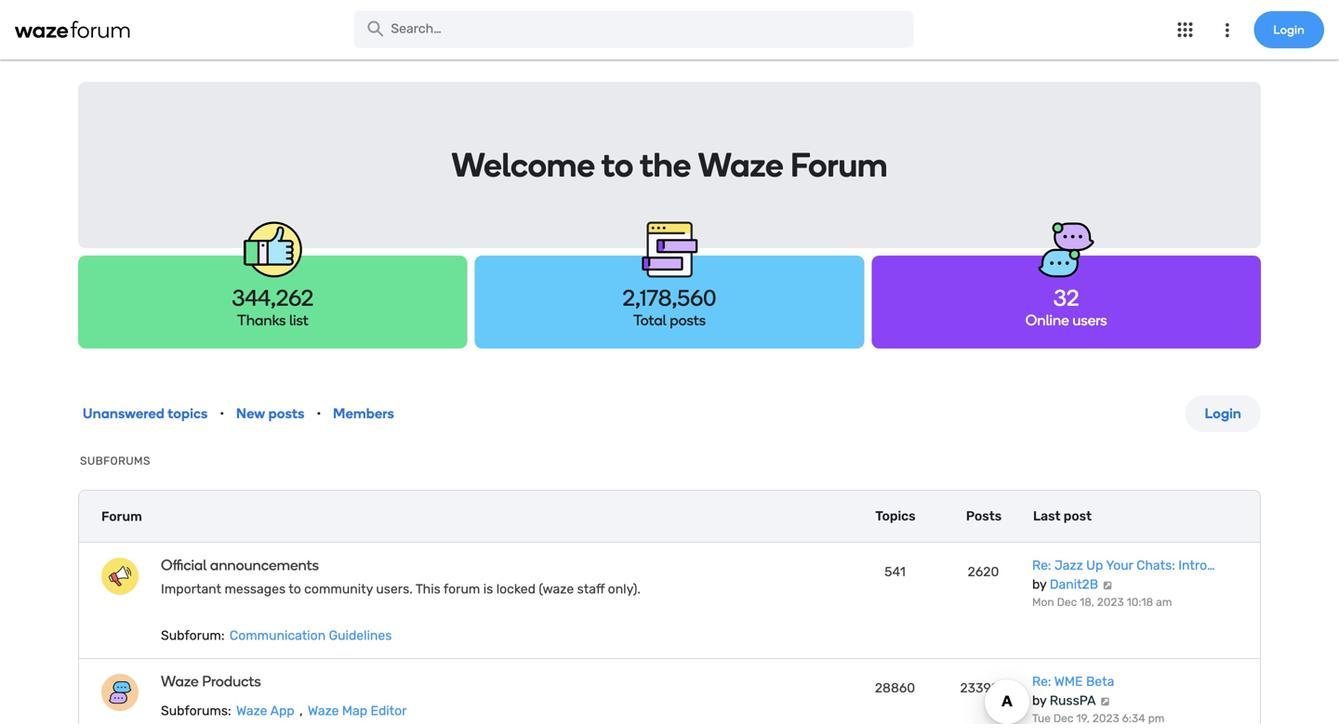 Task type: describe. For each thing, give the bounding box(es) containing it.
to inside official announcements important messages to community users. this forum is locked (waze staff only).
[[289, 582, 301, 597]]

0 vertical spatial forum
[[791, 145, 888, 185]]

by inside re: wme beta by russpa
[[1033, 694, 1047, 709]]

app
[[270, 704, 295, 719]]

forum locked image
[[101, 558, 139, 596]]

18,
[[1080, 596, 1095, 609]]

,
[[300, 704, 303, 719]]

staff
[[577, 582, 605, 597]]

communication
[[230, 629, 326, 644]]

re: jazz up your chats: intro… by danit2b
[[1033, 558, 1216, 593]]

total
[[634, 312, 667, 329]]

mon dec 18, 2023 10:18 am
[[1033, 596, 1173, 609]]

posts
[[967, 509, 1002, 524]]

view the latest post image
[[1100, 698, 1112, 707]]

subforums: waze app , waze map editor
[[161, 704, 407, 719]]

danit2b link
[[1050, 577, 1099, 593]]

subforum:
[[161, 629, 225, 644]]

subforums
[[80, 455, 151, 468]]

intro…
[[1179, 558, 1216, 574]]

1 vertical spatial forum
[[101, 509, 142, 525]]

russpa link
[[1050, 694, 1097, 709]]

re: wme beta by russpa
[[1033, 675, 1115, 709]]

waze up subforums:
[[161, 673, 199, 691]]

beta
[[1087, 675, 1115, 690]]

(waze
[[539, 582, 574, 597]]

online
[[1026, 312, 1070, 329]]

is
[[484, 582, 493, 597]]

official announcements link
[[161, 557, 698, 575]]

messages
[[225, 582, 286, 597]]

map
[[342, 704, 368, 719]]

official announcements important messages to community users. this forum is locked (waze staff only).
[[161, 557, 641, 597]]

2,178,560
[[623, 285, 717, 312]]

32 online users
[[1026, 285, 1108, 329]]

your
[[1107, 558, 1134, 574]]

waze left the app
[[236, 704, 268, 719]]

posts
[[670, 312, 706, 329]]

subforums:
[[161, 704, 231, 719]]

waze app link
[[234, 704, 297, 719]]

welcome
[[452, 145, 595, 185]]

post
[[1064, 509, 1092, 524]]

announcements
[[210, 557, 319, 575]]

0 vertical spatial to
[[602, 145, 634, 185]]

guidelines
[[329, 629, 392, 644]]

waze right ,
[[308, 704, 339, 719]]



Task type: vqa. For each thing, say whether or not it's contained in the screenshot.
AM
yes



Task type: locate. For each thing, give the bounding box(es) containing it.
waze map editor link
[[306, 704, 409, 719]]

to
[[602, 145, 634, 185], [289, 582, 301, 597]]

last post
[[1034, 509, 1092, 524]]

topics
[[876, 509, 916, 524]]

subforum: communication guidelines
[[161, 629, 392, 644]]

view the latest post image
[[1102, 582, 1114, 591]]

1 horizontal spatial •
[[317, 407, 321, 422]]

to left the
[[602, 145, 634, 185]]

2 re: from the top
[[1033, 675, 1052, 690]]

1 • from the left
[[220, 407, 224, 422]]

forum
[[791, 145, 888, 185], [101, 509, 142, 525]]

communication guidelines link
[[228, 629, 394, 644]]

users
[[1073, 312, 1108, 329]]

28860
[[875, 681, 916, 696]]

344,262 thanks list
[[232, 285, 314, 329]]

community
[[304, 582, 373, 597]]

editor
[[371, 704, 407, 719]]

mon
[[1033, 596, 1055, 609]]

re: inside re: jazz up your chats: intro… by danit2b
[[1033, 558, 1052, 574]]

re: for official announcements
[[1033, 558, 1052, 574]]

0 vertical spatial re:
[[1033, 558, 1052, 574]]

344,262
[[232, 285, 314, 312]]

•
[[220, 407, 224, 422], [317, 407, 321, 422]]

by up mon
[[1033, 577, 1047, 593]]

by inside re: jazz up your chats: intro… by danit2b
[[1033, 577, 1047, 593]]

1 horizontal spatial forum
[[791, 145, 888, 185]]

2620
[[968, 565, 1000, 580]]

russpa
[[1050, 694, 1097, 709]]

10:18
[[1127, 596, 1154, 609]]

1 vertical spatial to
[[289, 582, 301, 597]]

re: for waze products
[[1033, 675, 1052, 690]]

0 horizontal spatial •
[[220, 407, 224, 422]]

to down announcements
[[289, 582, 301, 597]]

waze products
[[161, 673, 261, 691]]

1 vertical spatial by
[[1033, 694, 1047, 709]]

waze right the
[[698, 145, 784, 185]]

thanks
[[237, 312, 286, 329]]

danit2b
[[1050, 577, 1099, 593]]

2 • from the left
[[317, 407, 321, 422]]

locked
[[497, 582, 536, 597]]

list
[[289, 312, 309, 329]]

0 horizontal spatial forum
[[101, 509, 142, 525]]

wme
[[1055, 675, 1084, 690]]

re:
[[1033, 558, 1052, 574], [1033, 675, 1052, 690]]

1 by from the top
[[1033, 577, 1047, 593]]

official
[[161, 557, 207, 575]]

re: left the wme
[[1033, 675, 1052, 690]]

waze products link
[[161, 673, 698, 691]]

up
[[1087, 558, 1104, 574]]

am
[[1157, 596, 1173, 609]]

0 vertical spatial by
[[1033, 577, 1047, 593]]

1 vertical spatial re:
[[1033, 675, 1052, 690]]

541
[[885, 565, 906, 580]]

the
[[640, 145, 691, 185]]

dec
[[1058, 596, 1078, 609]]

re: wme beta link
[[1033, 675, 1115, 690]]

re: jazz up your chats: intro… link
[[1033, 558, 1216, 574]]

last
[[1034, 509, 1061, 524]]

2 by from the top
[[1033, 694, 1047, 709]]

welcome to the waze forum
[[452, 145, 888, 185]]

forum
[[444, 582, 480, 597]]

0 horizontal spatial to
[[289, 582, 301, 597]]

waze
[[698, 145, 784, 185], [161, 673, 199, 691], [236, 704, 268, 719], [308, 704, 339, 719]]

1 re: from the top
[[1033, 558, 1052, 574]]

32
[[1054, 285, 1080, 312]]

2023
[[1098, 596, 1125, 609]]

products
[[202, 673, 261, 691]]

233924
[[961, 681, 1007, 696]]

re: left jazz
[[1033, 558, 1052, 574]]

re: inside re: wme beta by russpa
[[1033, 675, 1052, 690]]

this
[[416, 582, 441, 597]]

2,178,560 total posts
[[623, 285, 717, 329]]

chats:
[[1137, 558, 1176, 574]]

important
[[161, 582, 221, 597]]

1 horizontal spatial to
[[602, 145, 634, 185]]

users.
[[376, 582, 413, 597]]

by
[[1033, 577, 1047, 593], [1033, 694, 1047, 709]]

only).
[[608, 582, 641, 597]]

by left russpa
[[1033, 694, 1047, 709]]

jazz
[[1055, 558, 1084, 574]]



